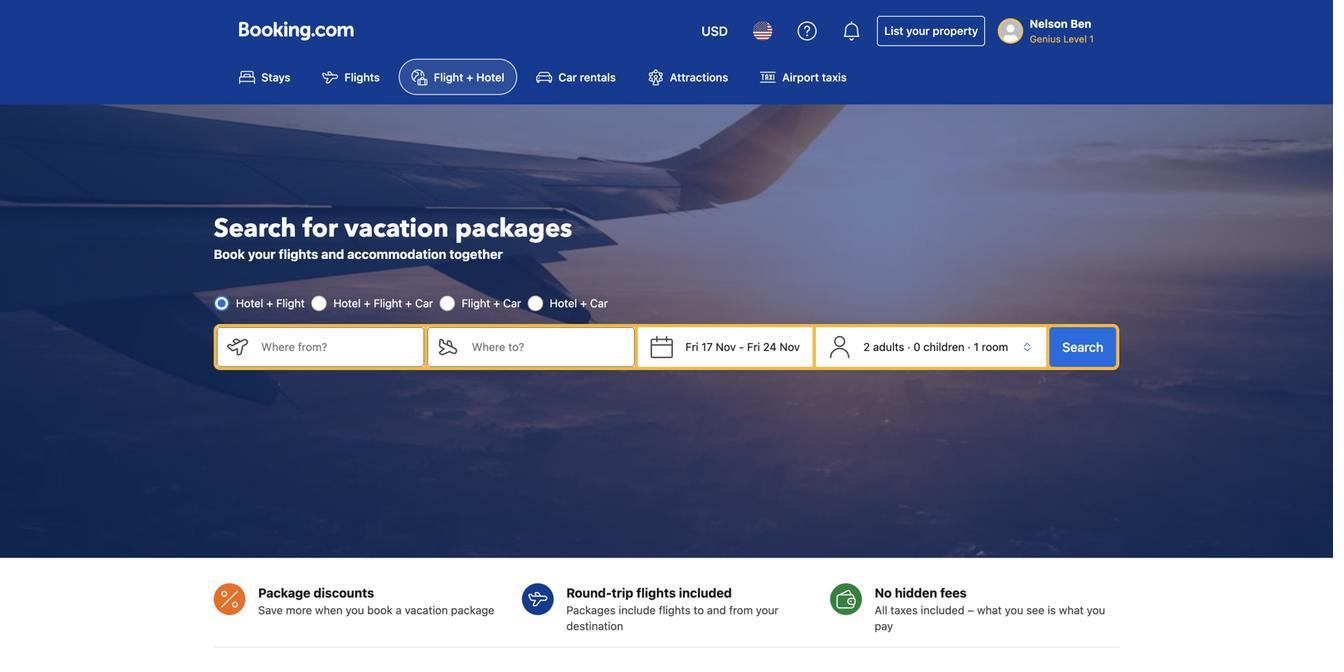Task type: describe. For each thing, give the bounding box(es) containing it.
+ for flight + car
[[494, 297, 500, 310]]

-
[[739, 341, 745, 354]]

attractions link
[[635, 59, 741, 95]]

see
[[1027, 604, 1045, 617]]

list your property link
[[878, 16, 986, 46]]

together
[[450, 247, 503, 262]]

when
[[315, 604, 343, 617]]

search for search
[[1063, 340, 1104, 355]]

package
[[258, 586, 311, 601]]

include
[[619, 604, 656, 617]]

2 · from the left
[[968, 341, 971, 354]]

more
[[286, 604, 312, 617]]

a
[[396, 604, 402, 617]]

–
[[968, 604, 974, 617]]

search button
[[1050, 327, 1117, 367]]

1 inside the nelson ben genius level 1
[[1090, 33, 1095, 45]]

1 fri from the left
[[686, 341, 699, 354]]

package discounts save more when you book a vacation package
[[258, 586, 495, 617]]

no
[[875, 586, 892, 601]]

+ for hotel + flight + car
[[364, 297, 371, 310]]

and inside round-trip flights included packages include flights to and from your destination
[[707, 604, 726, 617]]

0 vertical spatial your
[[907, 24, 930, 37]]

hotel + flight + car
[[334, 297, 433, 310]]

airport taxis link
[[748, 59, 860, 95]]

stays
[[262, 71, 291, 84]]

1 what from the left
[[977, 604, 1002, 617]]

usd button
[[692, 12, 738, 50]]

flights for trip
[[659, 604, 691, 617]]

from
[[729, 604, 753, 617]]

your inside round-trip flights included packages include flights to and from your destination
[[756, 604, 779, 617]]

hotel for hotel + car
[[550, 297, 577, 310]]

accommodation
[[347, 247, 447, 262]]

3 you from the left
[[1087, 604, 1106, 617]]

flight inside flight + hotel link
[[434, 71, 464, 84]]

24
[[764, 341, 777, 354]]

hotel + flight
[[236, 297, 305, 310]]

room
[[982, 341, 1009, 354]]

flight + car
[[462, 297, 521, 310]]

rentals
[[580, 71, 616, 84]]

included inside no hidden fees all taxes included – what you see is what you pay
[[921, 604, 965, 617]]

2 fri from the left
[[748, 341, 761, 354]]

car inside car rentals link
[[559, 71, 577, 84]]

hotel + car
[[550, 297, 608, 310]]

hotel for hotel + flight
[[236, 297, 263, 310]]

airport taxis
[[783, 71, 847, 84]]

fri 17 nov - fri 24 nov
[[686, 341, 800, 354]]

car rentals link
[[524, 59, 629, 95]]

vacation inside package discounts save more when you book a vacation package
[[405, 604, 448, 617]]

your inside "search for vacation packages book your flights and accommodation together"
[[248, 247, 276, 262]]

you inside package discounts save more when you book a vacation package
[[346, 604, 364, 617]]

2 adults · 0 children · 1 room
[[864, 341, 1009, 354]]

attractions
[[670, 71, 729, 84]]

booking.com online hotel reservations image
[[239, 21, 354, 41]]

packages
[[455, 211, 573, 246]]

included inside round-trip flights included packages include flights to and from your destination
[[679, 586, 732, 601]]



Task type: locate. For each thing, give the bounding box(es) containing it.
1 vertical spatial 1
[[974, 341, 979, 354]]

ben
[[1071, 17, 1092, 30]]

packages
[[567, 604, 616, 617]]

taxes
[[891, 604, 918, 617]]

1 horizontal spatial you
[[1005, 604, 1024, 617]]

vacation
[[344, 211, 449, 246], [405, 604, 448, 617]]

1 vertical spatial included
[[921, 604, 965, 617]]

flights down 'for' at the top left
[[279, 247, 318, 262]]

included up to
[[679, 586, 732, 601]]

taxis
[[822, 71, 847, 84]]

2 you from the left
[[1005, 604, 1024, 617]]

·
[[908, 341, 911, 354], [968, 341, 971, 354]]

1 nov from the left
[[716, 341, 736, 354]]

2 nov from the left
[[780, 341, 800, 354]]

2 vertical spatial flights
[[659, 604, 691, 617]]

flights up include
[[637, 586, 676, 601]]

1 vertical spatial search
[[1063, 340, 1104, 355]]

1
[[1090, 33, 1095, 45], [974, 341, 979, 354]]

0 horizontal spatial your
[[248, 247, 276, 262]]

nov
[[716, 341, 736, 354], [780, 341, 800, 354]]

property
[[933, 24, 979, 37]]

included down fees
[[921, 604, 965, 617]]

flight + hotel
[[434, 71, 505, 84]]

adults
[[873, 341, 905, 354]]

what right the –
[[977, 604, 1002, 617]]

1 horizontal spatial your
[[756, 604, 779, 617]]

fri left the 17
[[686, 341, 699, 354]]

pay
[[875, 620, 894, 633]]

flights
[[345, 71, 380, 84]]

and right to
[[707, 604, 726, 617]]

book
[[367, 604, 393, 617]]

is
[[1048, 604, 1056, 617]]

list
[[885, 24, 904, 37]]

hidden
[[895, 586, 938, 601]]

stays link
[[227, 59, 303, 95]]

0 horizontal spatial and
[[321, 247, 344, 262]]

destination
[[567, 620, 624, 633]]

children
[[924, 341, 965, 354]]

2 horizontal spatial you
[[1087, 604, 1106, 617]]

0 horizontal spatial nov
[[716, 341, 736, 354]]

1 left the room
[[974, 341, 979, 354]]

1 horizontal spatial fri
[[748, 341, 761, 354]]

0 vertical spatial and
[[321, 247, 344, 262]]

flights for for
[[279, 247, 318, 262]]

1 horizontal spatial 1
[[1090, 33, 1095, 45]]

hotel
[[476, 71, 505, 84], [236, 297, 263, 310], [334, 297, 361, 310], [550, 297, 577, 310]]

· left 0
[[908, 341, 911, 354]]

0 horizontal spatial 1
[[974, 341, 979, 354]]

to
[[694, 604, 704, 617]]

and down 'for' at the top left
[[321, 247, 344, 262]]

1 you from the left
[[346, 604, 364, 617]]

0 horizontal spatial search
[[214, 211, 296, 246]]

1 · from the left
[[908, 341, 911, 354]]

round-
[[567, 586, 612, 601]]

2 vertical spatial your
[[756, 604, 779, 617]]

1 horizontal spatial nov
[[780, 341, 800, 354]]

vacation inside "search for vacation packages book your flights and accommodation together"
[[344, 211, 449, 246]]

you down discounts
[[346, 604, 364, 617]]

0 vertical spatial flights
[[279, 247, 318, 262]]

0
[[914, 341, 921, 354]]

level
[[1064, 33, 1087, 45]]

1 horizontal spatial search
[[1063, 340, 1104, 355]]

you right is
[[1087, 604, 1106, 617]]

search inside button
[[1063, 340, 1104, 355]]

2 what from the left
[[1059, 604, 1084, 617]]

vacation right a
[[405, 604, 448, 617]]

discounts
[[314, 586, 374, 601]]

trip
[[612, 586, 634, 601]]

airport
[[783, 71, 819, 84]]

1 right level
[[1090, 33, 1095, 45]]

your right from
[[756, 604, 779, 617]]

book
[[214, 247, 245, 262]]

search for vacation packages book your flights and accommodation together
[[214, 211, 573, 262]]

flights inside "search for vacation packages book your flights and accommodation together"
[[279, 247, 318, 262]]

search
[[214, 211, 296, 246], [1063, 340, 1104, 355]]

round-trip flights included packages include flights to and from your destination
[[567, 586, 779, 633]]

nov left -
[[716, 341, 736, 354]]

and inside "search for vacation packages book your flights and accommodation together"
[[321, 247, 344, 262]]

0 vertical spatial included
[[679, 586, 732, 601]]

1 vertical spatial vacation
[[405, 604, 448, 617]]

you left see at the right
[[1005, 604, 1024, 617]]

0 vertical spatial vacation
[[344, 211, 449, 246]]

flight + hotel link
[[399, 59, 517, 95]]

vacation up the accommodation
[[344, 211, 449, 246]]

search for search for vacation packages book your flights and accommodation together
[[214, 211, 296, 246]]

flights left to
[[659, 604, 691, 617]]

flights
[[279, 247, 318, 262], [637, 586, 676, 601], [659, 604, 691, 617]]

your right list
[[907, 24, 930, 37]]

what
[[977, 604, 1002, 617], [1059, 604, 1084, 617]]

2 horizontal spatial your
[[907, 24, 930, 37]]

Where from? field
[[249, 327, 424, 367]]

nov right 24
[[780, 341, 800, 354]]

1 horizontal spatial what
[[1059, 604, 1084, 617]]

all
[[875, 604, 888, 617]]

0 horizontal spatial included
[[679, 586, 732, 601]]

1 vertical spatial your
[[248, 247, 276, 262]]

fri
[[686, 341, 699, 354], [748, 341, 761, 354]]

your
[[907, 24, 930, 37], [248, 247, 276, 262], [756, 604, 779, 617]]

+ for hotel + car
[[580, 297, 587, 310]]

list your property
[[885, 24, 979, 37]]

1 horizontal spatial ·
[[968, 341, 971, 354]]

+ for flight + hotel
[[467, 71, 474, 84]]

usd
[[702, 23, 728, 39]]

flight
[[434, 71, 464, 84], [276, 297, 305, 310], [374, 297, 402, 310], [462, 297, 491, 310]]

car rentals
[[559, 71, 616, 84]]

your right 'book'
[[248, 247, 276, 262]]

1 vertical spatial flights
[[637, 586, 676, 601]]

1 horizontal spatial and
[[707, 604, 726, 617]]

+
[[467, 71, 474, 84], [266, 297, 273, 310], [364, 297, 371, 310], [405, 297, 412, 310], [494, 297, 500, 310], [580, 297, 587, 310]]

0 horizontal spatial fri
[[686, 341, 699, 354]]

0 horizontal spatial what
[[977, 604, 1002, 617]]

for
[[303, 211, 338, 246]]

Where to? field
[[459, 327, 635, 367]]

search inside "search for vacation packages book your flights and accommodation together"
[[214, 211, 296, 246]]

1 vertical spatial and
[[707, 604, 726, 617]]

you
[[346, 604, 364, 617], [1005, 604, 1024, 617], [1087, 604, 1106, 617]]

hotel for hotel + flight + car
[[334, 297, 361, 310]]

fri right -
[[748, 341, 761, 354]]

car
[[559, 71, 577, 84], [415, 297, 433, 310], [503, 297, 521, 310], [590, 297, 608, 310]]

no hidden fees all taxes included – what you see is what you pay
[[875, 586, 1106, 633]]

save
[[258, 604, 283, 617]]

genius
[[1030, 33, 1061, 45]]

0 vertical spatial search
[[214, 211, 296, 246]]

+ for hotel + flight
[[266, 297, 273, 310]]

nelson ben genius level 1
[[1030, 17, 1095, 45]]

included
[[679, 586, 732, 601], [921, 604, 965, 617]]

flights link
[[310, 59, 393, 95]]

nelson
[[1030, 17, 1068, 30]]

1 horizontal spatial included
[[921, 604, 965, 617]]

fees
[[941, 586, 967, 601]]

17
[[702, 341, 713, 354]]

2
[[864, 341, 870, 354]]

package
[[451, 604, 495, 617]]

0 horizontal spatial you
[[346, 604, 364, 617]]

what right is
[[1059, 604, 1084, 617]]

and
[[321, 247, 344, 262], [707, 604, 726, 617]]

· right children
[[968, 341, 971, 354]]

0 vertical spatial 1
[[1090, 33, 1095, 45]]

0 horizontal spatial ·
[[908, 341, 911, 354]]



Task type: vqa. For each thing, say whether or not it's contained in the screenshot.
1st per from left
no



